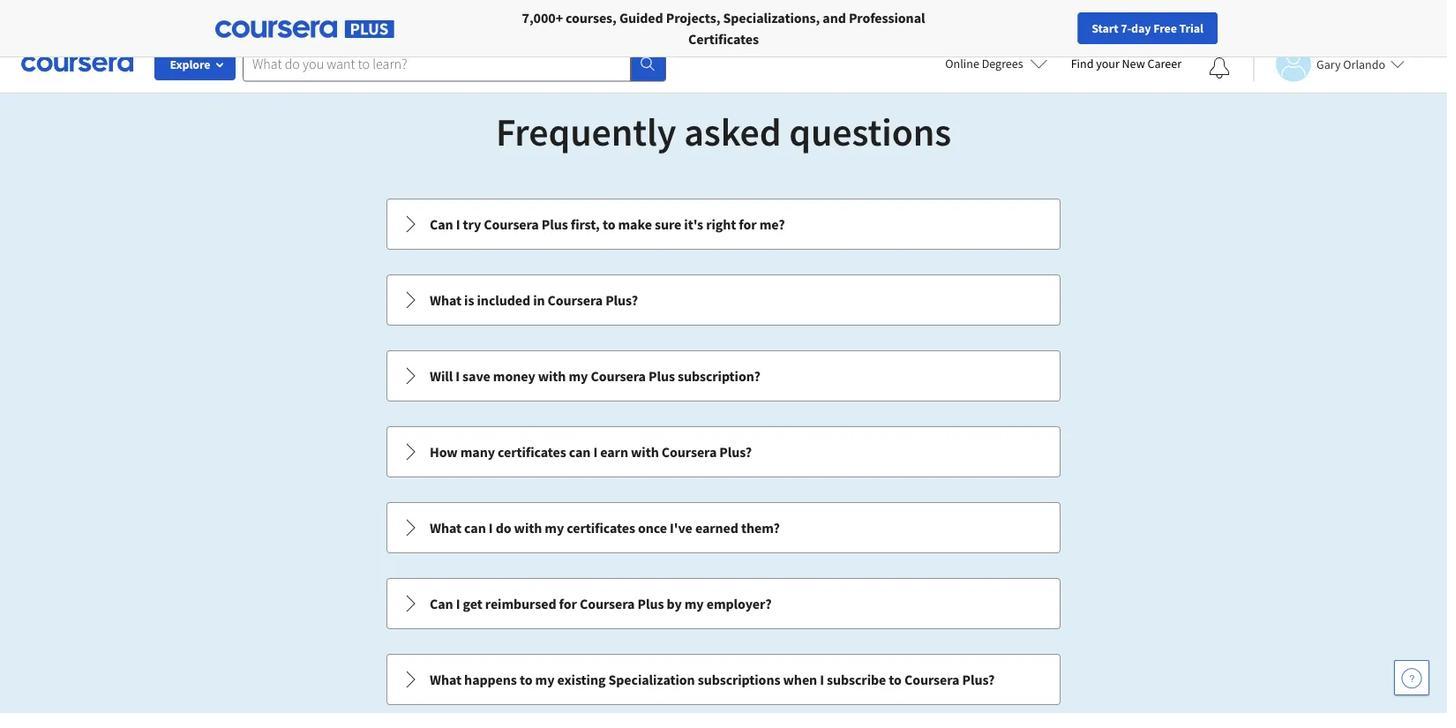Task type: locate. For each thing, give the bounding box(es) containing it.
1 vertical spatial plus?
[[720, 443, 752, 461]]

certificates right many
[[498, 443, 566, 461]]

to
[[603, 215, 615, 233], [520, 671, 533, 688], [889, 671, 902, 688]]

start 7-day free trial
[[1092, 20, 1204, 36]]

7,000+ courses, guided projects, specializations, and professional certificates
[[522, 9, 925, 48]]

what for what happens to my existing specialization subscriptions when i subscribe to coursera plus?
[[430, 671, 462, 688]]

2 vertical spatial with
[[514, 519, 542, 537]]

1 vertical spatial what
[[430, 519, 462, 537]]

plus inside can i get reimbursed for coursera plus by my employer? "dropdown button"
[[638, 595, 664, 612]]

coursera
[[484, 215, 539, 233], [548, 291, 603, 309], [591, 367, 646, 385], [662, 443, 717, 461], [580, 595, 635, 612], [904, 671, 960, 688]]

with
[[538, 367, 566, 385], [631, 443, 659, 461], [514, 519, 542, 537]]

my right do
[[545, 519, 564, 537]]

2 horizontal spatial to
[[889, 671, 902, 688]]

for left me?
[[739, 215, 757, 233]]

can
[[430, 215, 453, 233], [430, 595, 453, 612]]

what is included in coursera plus? button
[[387, 275, 1060, 325]]

can
[[569, 443, 591, 461], [464, 519, 486, 537]]

2 what from the top
[[430, 519, 462, 537]]

coursera right in
[[548, 291, 603, 309]]

certificates
[[498, 443, 566, 461], [567, 519, 635, 537]]

what inside dropdown button
[[430, 291, 462, 309]]

can inside dropdown button
[[430, 215, 453, 233]]

gary
[[1317, 56, 1341, 72]]

can left try
[[430, 215, 453, 233]]

trial
[[1179, 20, 1204, 36]]

1 horizontal spatial can
[[569, 443, 591, 461]]

0 vertical spatial for
[[739, 215, 757, 233]]

right
[[706, 215, 736, 233]]

can i get reimbursed for coursera plus by my employer? button
[[387, 579, 1060, 628]]

for
[[739, 215, 757, 233], [559, 595, 577, 612]]

can inside dropdown button
[[464, 519, 486, 537]]

can inside "dropdown button"
[[430, 595, 453, 612]]

2 vertical spatial what
[[430, 671, 462, 688]]

1 vertical spatial with
[[631, 443, 659, 461]]

7-
[[1121, 20, 1131, 36]]

2 horizontal spatial plus?
[[962, 671, 995, 688]]

online degrees button
[[931, 44, 1062, 83]]

plus left subscription?
[[649, 367, 675, 385]]

for up what do you want to learn? text box
[[381, 9, 400, 26]]

1 vertical spatial can
[[464, 519, 486, 537]]

my inside "dropdown button"
[[685, 595, 704, 612]]

frequently
[[496, 107, 676, 156]]

my
[[569, 367, 588, 385], [545, 519, 564, 537], [685, 595, 704, 612], [535, 671, 555, 688]]

many
[[460, 443, 495, 461]]

for right reimbursed
[[559, 595, 577, 612]]

coursera right try
[[484, 215, 539, 233]]

with right earn
[[631, 443, 659, 461]]

with right do
[[514, 519, 542, 537]]

can left earn
[[569, 443, 591, 461]]

what inside dropdown button
[[430, 519, 462, 537]]

how many certificates can i earn with coursera plus? button
[[387, 427, 1060, 477]]

with right money
[[538, 367, 566, 385]]

0 vertical spatial plus?
[[605, 291, 638, 309]]

to right happens
[[520, 671, 533, 688]]

0 vertical spatial certificates
[[498, 443, 566, 461]]

i left earn
[[593, 443, 598, 461]]

0 horizontal spatial certificates
[[498, 443, 566, 461]]

1 for from the left
[[261, 9, 280, 26]]

1 what from the top
[[430, 291, 462, 309]]

1 horizontal spatial for
[[381, 9, 400, 26]]

plus
[[542, 215, 568, 233], [649, 367, 675, 385], [638, 595, 664, 612]]

1 horizontal spatial certificates
[[567, 519, 635, 537]]

asked
[[684, 107, 781, 156]]

0 vertical spatial with
[[538, 367, 566, 385]]

2 for from the left
[[381, 9, 400, 26]]

1 vertical spatial can
[[430, 595, 453, 612]]

for
[[261, 9, 280, 26], [381, 9, 400, 26]]

i left do
[[489, 519, 493, 537]]

get
[[463, 595, 482, 612]]

what is included in coursera plus?
[[430, 291, 638, 309]]

1 vertical spatial plus
[[649, 367, 675, 385]]

businesses link
[[139, 0, 240, 35]]

save
[[462, 367, 490, 385]]

explore button
[[154, 49, 236, 80]]

0 horizontal spatial for
[[559, 595, 577, 612]]

plus?
[[605, 291, 638, 309], [720, 443, 752, 461], [962, 671, 995, 688]]

plus left first,
[[542, 215, 568, 233]]

how many certificates can i earn with coursera plus?
[[430, 443, 752, 461]]

2 can from the top
[[430, 595, 453, 612]]

when
[[783, 671, 817, 688]]

coursera right subscribe
[[904, 671, 960, 688]]

my right 'by'
[[685, 595, 704, 612]]

specialization
[[608, 671, 695, 688]]

what happens to my existing specialization subscriptions when i subscribe to coursera plus? button
[[387, 655, 1060, 704]]

earned
[[695, 519, 738, 537]]

show notifications image
[[1209, 57, 1230, 79]]

certificates inside dropdown button
[[498, 443, 566, 461]]

0 horizontal spatial can
[[464, 519, 486, 537]]

my inside dropdown button
[[535, 671, 555, 688]]

subscription?
[[678, 367, 760, 385]]

for universities
[[261, 9, 353, 26]]

for left universities
[[261, 9, 280, 26]]

can left do
[[464, 519, 486, 537]]

to right first,
[[603, 215, 615, 233]]

it's
[[684, 215, 703, 233]]

i
[[456, 215, 460, 233], [456, 367, 460, 385], [593, 443, 598, 461], [489, 519, 493, 537], [456, 595, 460, 612], [820, 671, 824, 688]]

1 horizontal spatial to
[[603, 215, 615, 233]]

0 horizontal spatial for
[[261, 9, 280, 26]]

what left is on the left of the page
[[430, 291, 462, 309]]

plus? inside dropdown button
[[962, 671, 995, 688]]

coursera inside "dropdown button"
[[580, 595, 635, 612]]

plus left 'by'
[[638, 595, 664, 612]]

1 horizontal spatial for
[[739, 215, 757, 233]]

sure
[[655, 215, 681, 233]]

can i try coursera plus first, to make sure it's right for me? button
[[387, 199, 1060, 249]]

1 can from the top
[[430, 215, 453, 233]]

will i save money with my coursera plus subscription?
[[430, 367, 760, 385]]

0 vertical spatial plus
[[542, 215, 568, 233]]

i right when
[[820, 671, 824, 688]]

for link
[[374, 0, 489, 35]]

with for certificates
[[514, 519, 542, 537]]

start
[[1092, 20, 1119, 36]]

coursera inside dropdown button
[[904, 671, 960, 688]]

2 vertical spatial plus
[[638, 595, 664, 612]]

2 vertical spatial plus?
[[962, 671, 995, 688]]

can left get
[[430, 595, 453, 612]]

0 vertical spatial what
[[430, 291, 462, 309]]

gary orlando button
[[1253, 46, 1405, 82]]

do
[[496, 519, 511, 537]]

list
[[385, 197, 1062, 713]]

employer?
[[707, 595, 772, 612]]

0 vertical spatial can
[[569, 443, 591, 461]]

can i get reimbursed for coursera plus by my employer?
[[430, 595, 772, 612]]

day
[[1131, 20, 1151, 36]]

to right subscribe
[[889, 671, 902, 688]]

find your new career
[[1071, 56, 1182, 71]]

what left happens
[[430, 671, 462, 688]]

i've
[[670, 519, 693, 537]]

what can i do with my certificates once i've earned them?
[[430, 519, 780, 537]]

frequently asked questions
[[496, 107, 951, 156]]

coursera left 'by'
[[580, 595, 635, 612]]

can inside dropdown button
[[569, 443, 591, 461]]

1 vertical spatial certificates
[[567, 519, 635, 537]]

online
[[945, 56, 979, 71]]

existing
[[557, 671, 606, 688]]

0 vertical spatial can
[[430, 215, 453, 233]]

what
[[430, 291, 462, 309], [430, 519, 462, 537], [430, 671, 462, 688]]

coursera up earn
[[591, 367, 646, 385]]

i left get
[[456, 595, 460, 612]]

what inside dropdown button
[[430, 671, 462, 688]]

guided
[[619, 9, 663, 26]]

coursera right earn
[[662, 443, 717, 461]]

for inside can i get reimbursed for coursera plus by my employer? "dropdown button"
[[559, 595, 577, 612]]

degrees
[[982, 56, 1023, 71]]

for inside 'link'
[[381, 9, 400, 26]]

coursera inside dropdown button
[[591, 367, 646, 385]]

my left existing
[[535, 671, 555, 688]]

for for for universities
[[261, 9, 280, 26]]

3 what from the top
[[430, 671, 462, 688]]

what left do
[[430, 519, 462, 537]]

1 vertical spatial for
[[559, 595, 577, 612]]

certificates left once
[[567, 519, 635, 537]]

None search field
[[243, 46, 666, 82]]



Task type: describe. For each thing, give the bounding box(es) containing it.
with inside dropdown button
[[631, 443, 659, 461]]

0 horizontal spatial to
[[520, 671, 533, 688]]

subscriptions
[[698, 671, 780, 688]]

help center image
[[1401, 667, 1422, 688]]

find your new career link
[[1062, 53, 1190, 75]]

what can i do with my certificates once i've earned them? button
[[387, 503, 1060, 552]]

to inside dropdown button
[[603, 215, 615, 233]]

earn
[[600, 443, 628, 461]]

try
[[463, 215, 481, 233]]

courses,
[[566, 9, 617, 26]]

i left try
[[456, 215, 460, 233]]

gary orlando
[[1317, 56, 1385, 72]]

subscribe
[[827, 671, 886, 688]]

for for for
[[381, 9, 400, 26]]

will i save money with my coursera plus subscription? button
[[387, 351, 1060, 401]]

plus inside will i save money with my coursera plus subscription? dropdown button
[[649, 367, 675, 385]]

i inside dropdown button
[[820, 671, 824, 688]]

online degrees
[[945, 56, 1023, 71]]

can i try coursera plus first, to make sure it's right for me?
[[430, 215, 785, 233]]

start 7-day free trial button
[[1078, 12, 1218, 44]]

career
[[1148, 56, 1182, 71]]

certificates
[[688, 30, 759, 48]]

is
[[464, 291, 474, 309]]

can for can i get reimbursed for coursera plus by my employer?
[[430, 595, 453, 612]]

your
[[1096, 56, 1120, 71]]

i right will on the left bottom of page
[[456, 367, 460, 385]]

1 horizontal spatial plus?
[[720, 443, 752, 461]]

orlando
[[1343, 56, 1385, 72]]

explore
[[170, 56, 210, 72]]

coursera plus image
[[215, 20, 394, 38]]

questions
[[789, 107, 951, 156]]

list containing can i try coursera plus first, to make sure it's right for me?
[[385, 197, 1062, 713]]

free
[[1154, 20, 1177, 36]]

new
[[1122, 56, 1145, 71]]

for inside can i try coursera plus first, to make sure it's right for me? dropdown button
[[739, 215, 757, 233]]

certificates inside dropdown button
[[567, 519, 635, 537]]

by
[[667, 595, 682, 612]]

coursera image
[[21, 50, 133, 78]]

What do you want to learn? text field
[[243, 46, 631, 82]]

and
[[823, 9, 846, 26]]

what for what is included in coursera plus?
[[430, 291, 462, 309]]

projects,
[[666, 9, 720, 26]]

with for coursera
[[538, 367, 566, 385]]

i inside "dropdown button"
[[456, 595, 460, 612]]

money
[[493, 367, 535, 385]]

professional
[[849, 9, 925, 26]]

will
[[430, 367, 453, 385]]

what for what can i do with my certificates once i've earned them?
[[430, 519, 462, 537]]

reimbursed
[[485, 595, 556, 612]]

find
[[1071, 56, 1094, 71]]

0 horizontal spatial plus?
[[605, 291, 638, 309]]

what happens to my existing specialization subscriptions when i subscribe to coursera plus?
[[430, 671, 995, 688]]

once
[[638, 519, 667, 537]]

businesses
[[165, 9, 233, 26]]

first,
[[571, 215, 600, 233]]

7,000+
[[522, 9, 563, 26]]

plus inside can i try coursera plus first, to make sure it's right for me? dropdown button
[[542, 215, 568, 233]]

happens
[[464, 671, 517, 688]]

my right money
[[569, 367, 588, 385]]

make
[[618, 215, 652, 233]]

me?
[[759, 215, 785, 233]]

specializations,
[[723, 9, 820, 26]]

in
[[533, 291, 545, 309]]

included
[[477, 291, 530, 309]]

universities
[[283, 9, 353, 26]]

banner navigation
[[14, 0, 496, 35]]

how
[[430, 443, 458, 461]]

them?
[[741, 519, 780, 537]]

can for can i try coursera plus first, to make sure it's right for me?
[[430, 215, 453, 233]]



Task type: vqa. For each thing, say whether or not it's contained in the screenshot.
WILL I SAVE MONEY WITH MY COURSERA PLUS SUBSCRIPTION?
yes



